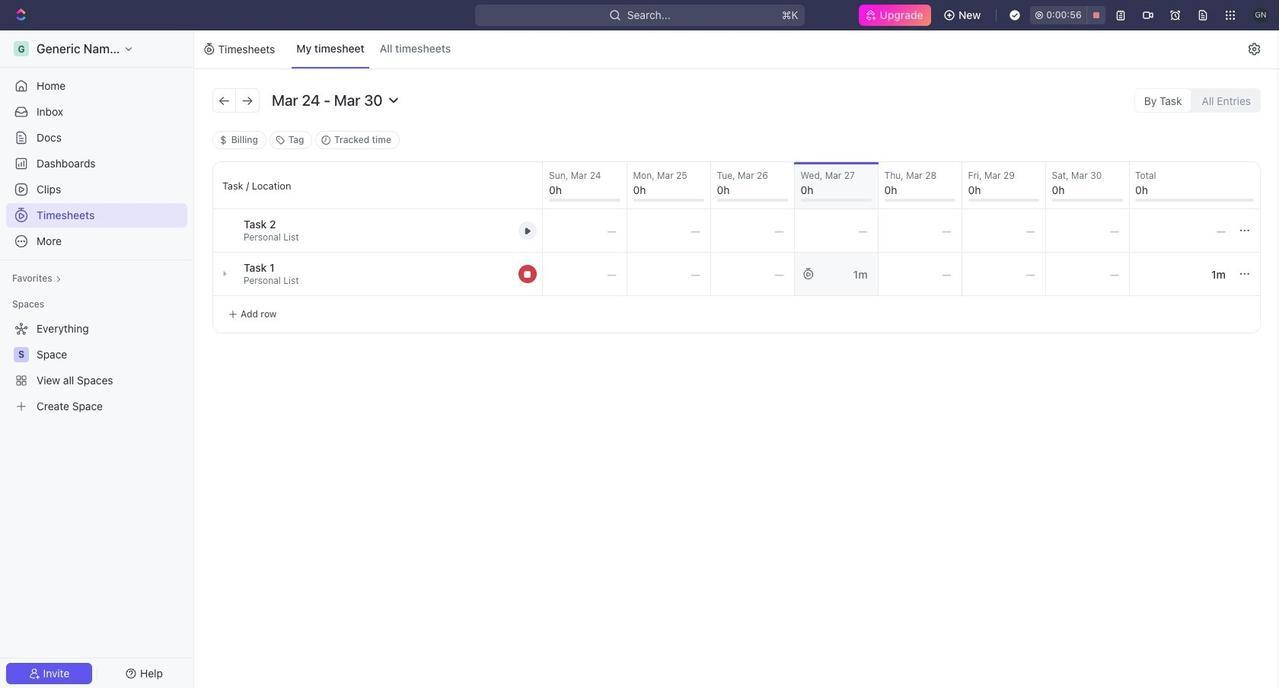 Task type: locate. For each thing, give the bounding box(es) containing it.
— text field
[[795, 209, 878, 252], [879, 209, 962, 252], [1046, 209, 1130, 252], [1130, 209, 1236, 252], [543, 253, 626, 296], [1046, 253, 1130, 296], [1130, 253, 1236, 296]]

tree
[[6, 317, 187, 419]]

generic name's workspace, , element
[[14, 41, 29, 56]]

— text field
[[543, 209, 626, 252], [627, 209, 710, 252], [711, 209, 794, 252], [962, 209, 1045, 252], [627, 253, 710, 296], [711, 253, 794, 296], [795, 253, 878, 296], [879, 253, 962, 296], [962, 253, 1045, 296]]



Task type: vqa. For each thing, say whether or not it's contained in the screenshot.
Describe your task type text box
no



Task type: describe. For each thing, give the bounding box(es) containing it.
space, , element
[[14, 347, 29, 363]]

tree inside "sidebar" navigation
[[6, 317, 187, 419]]

sidebar navigation
[[0, 30, 197, 689]]



